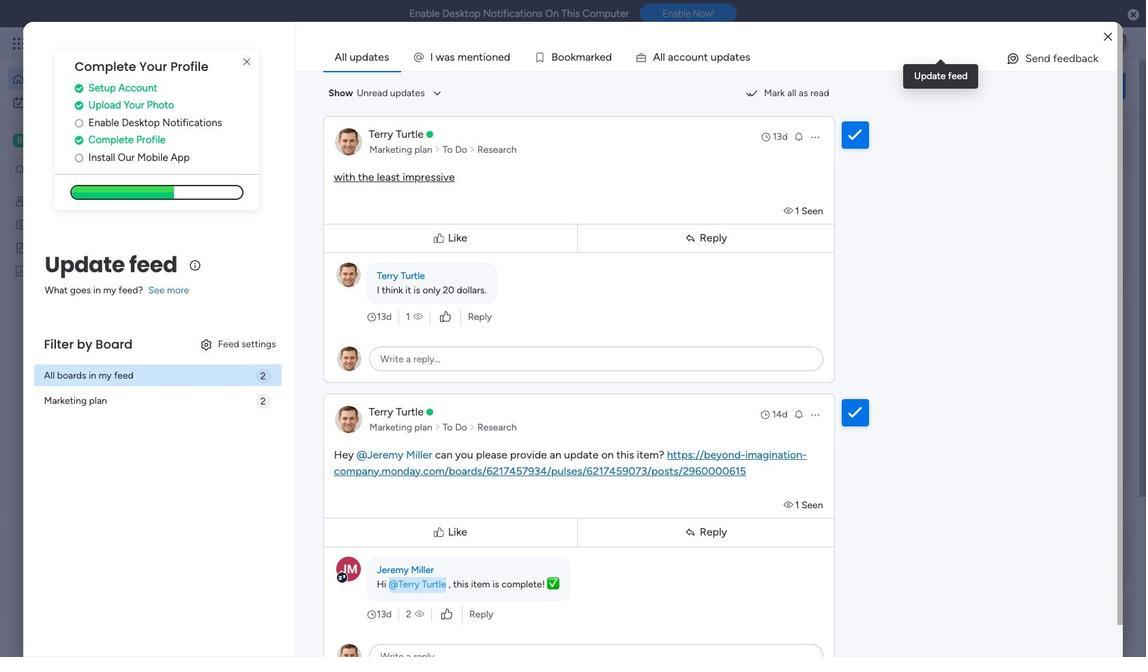 Task type: vqa. For each thing, say whether or not it's contained in the screenshot.
'Help' IMAGE
yes



Task type: describe. For each thing, give the bounding box(es) containing it.
2 check circle image from the top
[[75, 101, 84, 111]]

v2 like image
[[442, 607, 453, 622]]

2 vertical spatial option
[[0, 189, 174, 191]]

0 vertical spatial public board image
[[14, 241, 27, 254]]

dapulse x slim image
[[239, 54, 255, 70]]

add to favorites image
[[405, 277, 418, 290]]

3 check circle image from the top
[[75, 135, 84, 146]]

0 vertical spatial option
[[8, 68, 166, 90]]

help center element
[[922, 590, 1126, 645]]

workspace selection element
[[13, 132, 86, 149]]

slider arrow image for v2 like image
[[435, 143, 441, 157]]

give feedback image
[[1007, 52, 1020, 66]]

1 vertical spatial option
[[8, 91, 166, 113]]

v2 seen image for v2 like icon
[[415, 608, 425, 622]]

1 vertical spatial v2 seen image
[[784, 499, 796, 511]]

circle o image
[[75, 118, 84, 128]]

Search in workspace field
[[29, 162, 114, 178]]

terry turtle image
[[243, 638, 270, 657]]

workspace image
[[13, 133, 27, 148]]

getting started element
[[922, 525, 1126, 579]]

1 horizontal spatial public board image
[[451, 276, 466, 291]]

help image
[[1058, 37, 1072, 51]]

v2 seen image for v2 like image
[[414, 310, 423, 324]]



Task type: locate. For each thing, give the bounding box(es) containing it.
option
[[8, 68, 166, 90], [8, 91, 166, 113], [0, 189, 174, 191]]

check circle image
[[75, 83, 84, 93], [75, 101, 84, 111], [75, 135, 84, 146]]

tab list
[[323, 44, 1118, 71]]

public board image
[[14, 241, 27, 254], [451, 276, 466, 291]]

v2 seen image
[[784, 205, 796, 217]]

dapulse x slim image
[[1106, 126, 1122, 143]]

search everything image
[[1028, 37, 1042, 51]]

see plans image
[[226, 36, 239, 51]]

0 vertical spatial check circle image
[[75, 83, 84, 93]]

public dashboard image
[[14, 264, 27, 277]]

select product image
[[12, 37, 26, 51]]

1 vertical spatial public board image
[[451, 276, 466, 291]]

1 check circle image from the top
[[75, 83, 84, 93]]

v2 user feedback image
[[933, 78, 943, 93]]

2 vertical spatial check circle image
[[75, 135, 84, 146]]

slider arrow image for v2 like icon
[[435, 421, 441, 434]]

circle o image
[[75, 153, 84, 163]]

close image
[[1105, 32, 1113, 42]]

v2 seen image
[[414, 310, 423, 324], [784, 499, 796, 511], [415, 608, 425, 622]]

v2 like image
[[440, 310, 451, 325]]

public board image up public dashboard image at left
[[14, 241, 27, 254]]

slider arrow image
[[470, 143, 476, 157]]

dapulse close image
[[1128, 8, 1140, 22]]

remove from favorites image
[[405, 444, 418, 458]]

public board image up the component image
[[451, 276, 466, 291]]

1 vertical spatial check circle image
[[75, 101, 84, 111]]

2 element
[[349, 541, 365, 558]]

tab
[[323, 44, 401, 71]]

2 vertical spatial v2 seen image
[[415, 608, 425, 622]]

component image
[[451, 298, 464, 310]]

0 horizontal spatial public board image
[[14, 241, 27, 254]]

terry turtle image
[[1109, 33, 1130, 55]]

quick search results list box
[[211, 155, 889, 503]]

0 vertical spatial v2 seen image
[[414, 310, 423, 324]]

slider arrow image
[[435, 143, 441, 157], [435, 421, 441, 434], [470, 421, 476, 434]]

list box
[[0, 187, 174, 467]]



